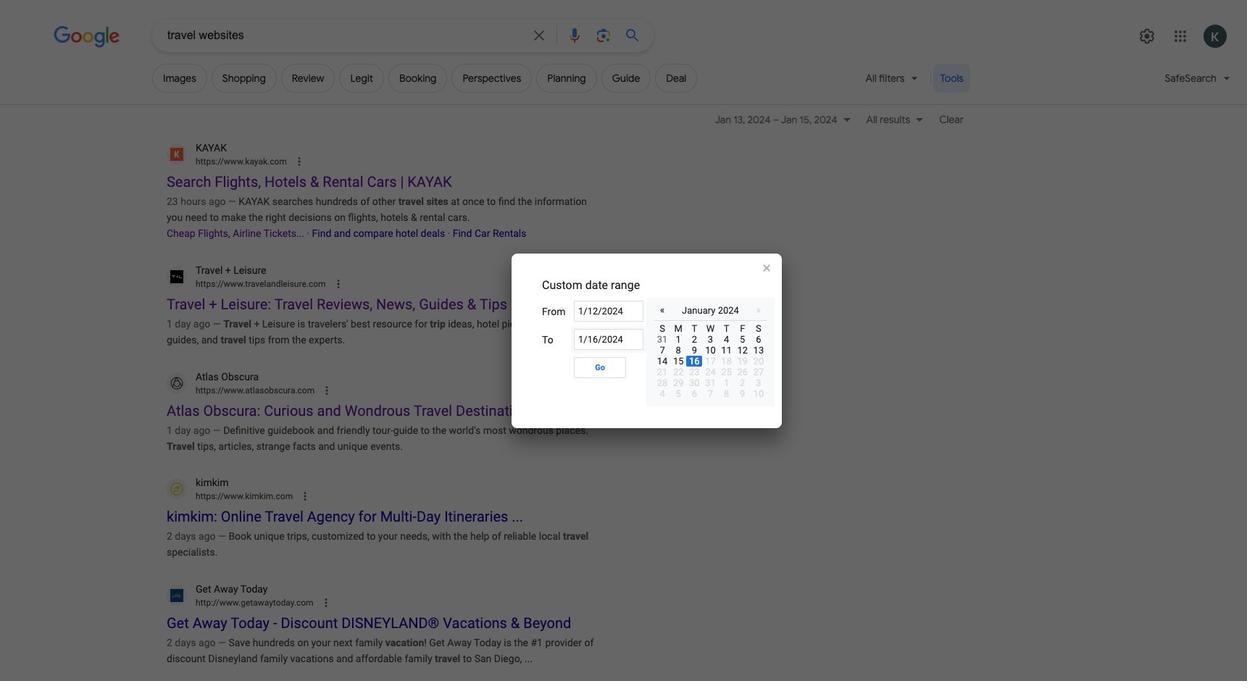 Task type: locate. For each thing, give the bounding box(es) containing it.
None text field
[[574, 300, 644, 321], [574, 329, 644, 350], [196, 490, 293, 503], [196, 597, 314, 610], [574, 300, 644, 321], [574, 329, 644, 350], [196, 490, 293, 503], [196, 597, 314, 610]]

12 jan cell
[[735, 345, 751, 356]]

column header up 12 jan cell
[[735, 321, 751, 334]]

3 jan cell
[[703, 334, 719, 345]]

4 column header from the left
[[703, 321, 719, 334]]

None search field
[[0, 18, 654, 52]]

column header up 13 jan cell at right bottom
[[751, 321, 767, 334]]

10 jan cell
[[703, 345, 719, 356]]

None text field
[[196, 155, 287, 168], [196, 278, 326, 291], [196, 384, 315, 397], [196, 155, 287, 168], [196, 278, 326, 291], [196, 384, 315, 397]]

column header up 8 jan cell
[[671, 321, 687, 334]]

heading
[[542, 278, 640, 292]]

31 dec cell
[[655, 334, 671, 345]]

column header up 11 jan 'cell'
[[719, 321, 735, 334]]

dialog
[[512, 253, 782, 428]]

14 jan cell
[[655, 356, 671, 366]]

1 jan cell
[[671, 334, 687, 345]]

7 jan cell
[[655, 345, 671, 356]]

grid
[[655, 321, 767, 399]]

row
[[655, 301, 767, 321]]

column header up 9 jan cell
[[687, 321, 703, 334]]

column header
[[655, 321, 671, 334], [671, 321, 687, 334], [687, 321, 703, 334], [703, 321, 719, 334], [719, 321, 735, 334], [735, 321, 751, 334], [751, 321, 767, 334]]

column header up 10 jan cell
[[703, 321, 719, 334]]

2 column header from the left
[[671, 321, 687, 334]]

column header up 7 jan cell in the right bottom of the page
[[655, 321, 671, 334]]

16 jan cell
[[687, 356, 703, 366]]



Task type: vqa. For each thing, say whether or not it's contained in the screenshot.
third COLUMN HEADER
yes



Task type: describe. For each thing, give the bounding box(es) containing it.
6 jan cell
[[751, 334, 767, 345]]

9 jan cell
[[687, 345, 703, 356]]

google image
[[54, 26, 120, 48]]

4 jan cell
[[719, 334, 735, 345]]

5 jan cell
[[735, 334, 751, 345]]

search by image image
[[595, 27, 613, 44]]

1 column header from the left
[[655, 321, 671, 334]]

5 column header from the left
[[719, 321, 735, 334]]

7 column header from the left
[[751, 321, 767, 334]]

13 jan cell
[[751, 345, 767, 356]]

6 column header from the left
[[735, 321, 751, 334]]

8 jan cell
[[671, 345, 687, 356]]

15 jan cell
[[671, 356, 687, 366]]

3 column header from the left
[[687, 321, 703, 334]]

search by voice image
[[566, 27, 584, 44]]

11 jan cell
[[719, 345, 735, 356]]

2 jan cell
[[687, 334, 703, 345]]



